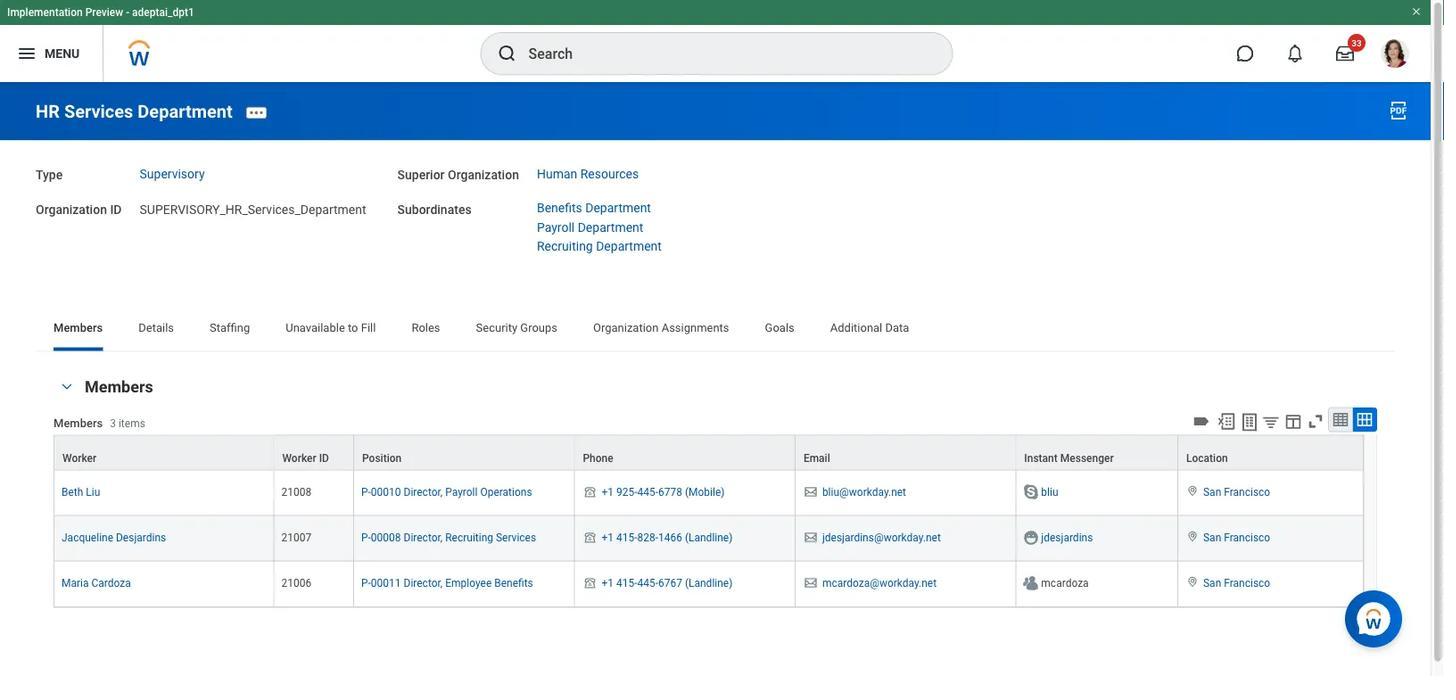 Task type: locate. For each thing, give the bounding box(es) containing it.
jacqueline desjardins link
[[62, 528, 166, 544]]

members group
[[54, 376, 1378, 608]]

tab list inside hr services department main content
[[36, 308, 1395, 351]]

21006
[[281, 577, 312, 590]]

tab list
[[36, 308, 1395, 351]]

menu banner
[[0, 0, 1431, 82]]

1 (landline) from the top
[[685, 531, 733, 544]]

implementation preview -   adeptai_dpt1
[[7, 6, 194, 19]]

groups
[[520, 321, 558, 335]]

0 vertical spatial organization
[[448, 168, 519, 183]]

1 vertical spatial 415-
[[616, 577, 637, 590]]

recruiting inside "members" group
[[445, 531, 493, 544]]

+1 right phone icon
[[602, 486, 614, 498]]

additional
[[830, 321, 883, 335]]

director, for employee
[[404, 577, 443, 590]]

recruiting inside items selected list
[[537, 239, 593, 254]]

row containing beth liu
[[54, 471, 1364, 516]]

1 horizontal spatial benefits
[[537, 201, 582, 216]]

san for jdesjardins
[[1204, 531, 1222, 544]]

p- inside p-00008 director, recruiting services link
[[361, 531, 371, 544]]

1 vertical spatial location image
[[1186, 576, 1200, 589]]

payroll down benefits department
[[537, 220, 575, 235]]

1 445- from the top
[[637, 486, 658, 498]]

0 vertical spatial san francisco
[[1204, 486, 1271, 498]]

0 horizontal spatial recruiting
[[445, 531, 493, 544]]

+1 415-828-1466 (landline) link
[[602, 528, 733, 544]]

payroll department link
[[537, 220, 644, 235]]

organization up subordinates
[[448, 168, 519, 183]]

services
[[64, 101, 133, 122], [496, 531, 536, 544]]

san
[[1204, 486, 1222, 498], [1204, 531, 1222, 544], [1204, 577, 1222, 590]]

0 vertical spatial (landline)
[[685, 531, 733, 544]]

beth liu
[[62, 486, 100, 498]]

department for recruiting
[[596, 239, 662, 254]]

type
[[36, 168, 63, 183]]

0 vertical spatial recruiting
[[537, 239, 593, 254]]

2 horizontal spatial organization
[[593, 321, 659, 335]]

1 p- from the top
[[361, 486, 371, 498]]

445-
[[637, 486, 658, 498], [637, 577, 658, 590]]

2 (landline) from the top
[[685, 577, 733, 590]]

3 p- from the top
[[361, 577, 371, 590]]

location image
[[1186, 531, 1200, 543], [1186, 576, 1200, 589]]

445- up 828-
[[637, 486, 658, 498]]

mail image
[[803, 485, 819, 499], [803, 531, 819, 545], [803, 576, 819, 590]]

director, right 00010
[[404, 486, 443, 498]]

+1
[[602, 486, 614, 498], [602, 531, 614, 544], [602, 577, 614, 590]]

1 +1 from the top
[[602, 486, 614, 498]]

director,
[[404, 486, 443, 498], [404, 531, 443, 544], [404, 577, 443, 590]]

0 vertical spatial location image
[[1186, 531, 1200, 543]]

1 vertical spatial francisco
[[1224, 531, 1271, 544]]

worker up beth liu link
[[62, 452, 97, 464]]

2 director, from the top
[[404, 531, 443, 544]]

2 vertical spatial members
[[54, 417, 103, 430]]

1 vertical spatial p-
[[361, 531, 371, 544]]

payroll inside "members" group
[[445, 486, 478, 498]]

415- left 6767
[[616, 577, 637, 590]]

toolbar inside "members" group
[[1189, 407, 1378, 435]]

adeptai_dpt1
[[132, 6, 194, 19]]

+1 925-445-6778 (mobile)
[[602, 486, 725, 498]]

department for payroll
[[578, 220, 644, 235]]

recruiting down payroll department
[[537, 239, 593, 254]]

p- inside the p-00010 director, payroll operations link
[[361, 486, 371, 498]]

(landline)
[[685, 531, 733, 544], [685, 577, 733, 590]]

1 horizontal spatial worker
[[282, 452, 316, 464]]

2 san francisco from the top
[[1204, 531, 1271, 544]]

goals
[[765, 321, 795, 335]]

p-00010 director, payroll operations
[[361, 486, 532, 498]]

p- up the 00011
[[361, 531, 371, 544]]

3 row from the top
[[54, 516, 1364, 562]]

1 vertical spatial +1
[[602, 531, 614, 544]]

instant messenger button
[[1017, 436, 1178, 470]]

details
[[139, 321, 174, 335]]

1 mail image from the top
[[803, 485, 819, 499]]

francisco
[[1224, 486, 1271, 498], [1224, 531, 1271, 544], [1224, 577, 1271, 590]]

position button
[[354, 436, 574, 470]]

id for organization id
[[110, 203, 122, 217]]

6778
[[658, 486, 683, 498]]

1 vertical spatial organization
[[36, 203, 107, 217]]

mcardoza element
[[1042, 573, 1089, 590]]

security
[[476, 321, 518, 335]]

services right hr
[[64, 101, 133, 122]]

1 san francisco from the top
[[1204, 486, 1271, 498]]

benefits
[[537, 201, 582, 216], [494, 577, 533, 590]]

worker inside popup button
[[62, 452, 97, 464]]

worker for worker id
[[282, 452, 316, 464]]

415- for 828-
[[616, 531, 637, 544]]

2 francisco from the top
[[1224, 531, 1271, 544]]

superior
[[398, 168, 445, 183]]

0 vertical spatial phone image
[[582, 531, 598, 545]]

445- for 925-
[[637, 486, 658, 498]]

mail image for mcardoza@workday.net
[[803, 576, 819, 590]]

profile logan mcneil image
[[1381, 39, 1410, 71]]

0 horizontal spatial id
[[110, 203, 122, 217]]

row containing maria cardoza
[[54, 562, 1364, 607]]

supervisory link
[[140, 166, 205, 181]]

organization left assignments
[[593, 321, 659, 335]]

services down operations
[[496, 531, 536, 544]]

1 vertical spatial phone image
[[582, 576, 598, 590]]

3 +1 from the top
[[602, 577, 614, 590]]

415-
[[616, 531, 637, 544], [616, 577, 637, 590]]

+1 left 6767
[[602, 577, 614, 590]]

1 vertical spatial id
[[319, 452, 329, 464]]

skype image
[[1022, 483, 1040, 501]]

2 location image from the top
[[1186, 576, 1200, 589]]

(landline) right 6767
[[685, 577, 733, 590]]

tab list containing members
[[36, 308, 1395, 351]]

1 horizontal spatial id
[[319, 452, 329, 464]]

1466
[[658, 531, 683, 544]]

2 vertical spatial san francisco
[[1204, 577, 1271, 590]]

0 vertical spatial 445-
[[637, 486, 658, 498]]

2 445- from the top
[[637, 577, 658, 590]]

00010
[[371, 486, 401, 498]]

2 vertical spatial francisco
[[1224, 577, 1271, 590]]

payroll inside items selected list
[[537, 220, 575, 235]]

mail image left mcardoza@workday.net
[[803, 576, 819, 590]]

members 3 items
[[54, 417, 145, 430]]

assignments
[[662, 321, 729, 335]]

mail image left jdesjardins@workday.net
[[803, 531, 819, 545]]

0 horizontal spatial worker
[[62, 452, 97, 464]]

unavailable to fill
[[286, 321, 376, 335]]

row
[[54, 435, 1364, 472], [54, 471, 1364, 516], [54, 516, 1364, 562], [54, 562, 1364, 607]]

worker id button
[[274, 436, 353, 470]]

1 vertical spatial san
[[1204, 531, 1222, 544]]

1 vertical spatial recruiting
[[445, 531, 493, 544]]

phone image down phone icon
[[582, 531, 598, 545]]

445- down 828-
[[637, 577, 658, 590]]

benefits down human
[[537, 201, 582, 216]]

export to worksheets image
[[1239, 412, 1261, 433]]

3 director, from the top
[[404, 577, 443, 590]]

bliu@workday.net link
[[823, 482, 907, 498]]

2 p- from the top
[[361, 531, 371, 544]]

members left 3
[[54, 417, 103, 430]]

0 horizontal spatial organization
[[36, 203, 107, 217]]

3 mail image from the top
[[803, 576, 819, 590]]

4 row from the top
[[54, 562, 1364, 607]]

organization down type
[[36, 203, 107, 217]]

benefits department link
[[537, 201, 651, 216]]

notifications large image
[[1287, 45, 1304, 62]]

phone image
[[582, 485, 598, 499]]

members up 'chevron down' image
[[54, 321, 103, 335]]

benefits right 'employee'
[[494, 577, 533, 590]]

recruiting
[[537, 239, 593, 254], [445, 531, 493, 544]]

instant messenger column header
[[1017, 435, 1179, 472]]

0 horizontal spatial payroll
[[445, 486, 478, 498]]

1 horizontal spatial organization
[[448, 168, 519, 183]]

san francisco
[[1204, 486, 1271, 498], [1204, 531, 1271, 544], [1204, 577, 1271, 590]]

p- inside p-00011 director, employee benefits link
[[361, 577, 371, 590]]

0 vertical spatial mail image
[[803, 485, 819, 499]]

1 vertical spatial san francisco
[[1204, 531, 1271, 544]]

1 san from the top
[[1204, 486, 1222, 498]]

location image for +1 415-828-1466 (landline)
[[1186, 531, 1200, 543]]

1 san francisco link from the top
[[1204, 482, 1271, 498]]

0 vertical spatial payroll
[[537, 220, 575, 235]]

worker inside popup button
[[282, 452, 316, 464]]

hr services department main content
[[0, 82, 1431, 676]]

worker up 21008
[[282, 452, 316, 464]]

1 row from the top
[[54, 435, 1364, 472]]

mail image down email
[[803, 485, 819, 499]]

payroll down position 'popup button'
[[445, 486, 478, 498]]

jacqueline
[[62, 531, 113, 544]]

1 location image from the top
[[1186, 531, 1200, 543]]

3 san francisco from the top
[[1204, 577, 1271, 590]]

san francisco link
[[1204, 482, 1271, 498], [1204, 528, 1271, 544], [1204, 573, 1271, 590]]

members up 3
[[85, 377, 153, 396]]

+1 left 828-
[[602, 531, 614, 544]]

0 vertical spatial director,
[[404, 486, 443, 498]]

1 worker from the left
[[62, 452, 97, 464]]

1 vertical spatial (landline)
[[685, 577, 733, 590]]

1 415- from the top
[[616, 531, 637, 544]]

phone image
[[582, 531, 598, 545], [582, 576, 598, 590]]

bliu
[[1042, 486, 1059, 498]]

maria
[[62, 577, 89, 590]]

1 vertical spatial services
[[496, 531, 536, 544]]

id inside popup button
[[319, 452, 329, 464]]

members
[[54, 321, 103, 335], [85, 377, 153, 396], [54, 417, 103, 430]]

phone image for +1 415-445-6767 (landline)
[[582, 576, 598, 590]]

0 horizontal spatial benefits
[[494, 577, 533, 590]]

1 horizontal spatial recruiting
[[537, 239, 593, 254]]

operations
[[480, 486, 532, 498]]

1 vertical spatial payroll
[[445, 486, 478, 498]]

1 vertical spatial mail image
[[803, 531, 819, 545]]

francisco for bliu
[[1224, 486, 1271, 498]]

2 vertical spatial san francisco link
[[1204, 573, 1271, 590]]

+1 for +1 415-828-1466 (landline)
[[602, 531, 614, 544]]

2 vertical spatial p-
[[361, 577, 371, 590]]

0 vertical spatial services
[[64, 101, 133, 122]]

benefits department
[[537, 201, 651, 216]]

location image for +1 415-445-6767 (landline)
[[1186, 576, 1200, 589]]

1 horizontal spatial services
[[496, 531, 536, 544]]

2 vertical spatial organization
[[593, 321, 659, 335]]

mail image for bliu@workday.net
[[803, 485, 819, 499]]

1 vertical spatial san francisco link
[[1204, 528, 1271, 544]]

415- left 1466
[[616, 531, 637, 544]]

0 vertical spatial francisco
[[1224, 486, 1271, 498]]

p-00011 director, employee benefits
[[361, 577, 533, 590]]

0 vertical spatial san
[[1204, 486, 1222, 498]]

3
[[110, 417, 116, 430]]

search image
[[497, 43, 518, 64]]

p-00008 director, recruiting services
[[361, 531, 536, 544]]

1 vertical spatial director,
[[404, 531, 443, 544]]

1 phone image from the top
[[582, 531, 598, 545]]

payroll department
[[537, 220, 644, 235]]

instant
[[1025, 452, 1058, 464]]

department up recruiting department
[[578, 220, 644, 235]]

2 phone image from the top
[[582, 576, 598, 590]]

415- for 445-
[[616, 577, 637, 590]]

p- down position
[[361, 486, 371, 498]]

2 vertical spatial +1
[[602, 577, 614, 590]]

3 san francisco link from the top
[[1204, 573, 1271, 590]]

recruiting department
[[537, 239, 662, 254]]

0 vertical spatial +1
[[602, 486, 614, 498]]

items selected list
[[537, 201, 692, 254]]

subordinates
[[398, 203, 472, 217]]

Search Workday  search field
[[529, 34, 916, 73]]

2 san francisco link from the top
[[1204, 528, 1271, 544]]

director, right the 00011
[[404, 577, 443, 590]]

worker
[[62, 452, 97, 464], [282, 452, 316, 464]]

1 director, from the top
[[404, 486, 443, 498]]

director, right 00008 at bottom
[[404, 531, 443, 544]]

2 vertical spatial mail image
[[803, 576, 819, 590]]

2 +1 from the top
[[602, 531, 614, 544]]

2 san from the top
[[1204, 531, 1222, 544]]

phone image left +1 415-445-6767 (landline)
[[582, 576, 598, 590]]

1 vertical spatial 445-
[[637, 577, 658, 590]]

export to excel image
[[1217, 412, 1237, 431]]

0 vertical spatial benefits
[[537, 201, 582, 216]]

2 vertical spatial san
[[1204, 577, 1222, 590]]

1 vertical spatial benefits
[[494, 577, 533, 590]]

(landline) for +1 415-445-6767 (landline)
[[685, 577, 733, 590]]

1 francisco from the top
[[1224, 486, 1271, 498]]

0 vertical spatial id
[[110, 203, 122, 217]]

francisco for jdesjardins
[[1224, 531, 1271, 544]]

department up payroll department "link"
[[586, 201, 651, 216]]

0 vertical spatial san francisco link
[[1204, 482, 1271, 498]]

2 worker from the left
[[282, 452, 316, 464]]

925-
[[616, 486, 637, 498]]

hr
[[36, 101, 60, 122]]

2 415- from the top
[[616, 577, 637, 590]]

p- down 00008 at bottom
[[361, 577, 371, 590]]

phone
[[583, 452, 614, 464]]

2 row from the top
[[54, 471, 1364, 516]]

department down payroll department "link"
[[596, 239, 662, 254]]

1 horizontal spatial payroll
[[537, 220, 575, 235]]

2 vertical spatial director,
[[404, 577, 443, 590]]

toolbar
[[1189, 407, 1378, 435]]

0 vertical spatial 415-
[[616, 531, 637, 544]]

0 vertical spatial p-
[[361, 486, 371, 498]]

supervisory
[[140, 166, 205, 181]]

(landline) right 1466
[[685, 531, 733, 544]]

recruiting department link
[[537, 239, 662, 254]]

recruiting up 'employee'
[[445, 531, 493, 544]]



Task type: vqa. For each thing, say whether or not it's contained in the screenshot.
+1 415-828-1466 (Landline) link
yes



Task type: describe. For each thing, give the bounding box(es) containing it.
p- for 00011
[[361, 577, 371, 590]]

supervisory_hr_services_department
[[140, 203, 366, 217]]

email
[[804, 452, 830, 464]]

row containing jacqueline desjardins
[[54, 516, 1364, 562]]

organization assignments
[[593, 321, 729, 335]]

expand table image
[[1356, 411, 1374, 429]]

+1 415-445-6767 (landline)
[[602, 577, 733, 590]]

human resources
[[537, 166, 639, 181]]

menu
[[45, 46, 80, 61]]

location
[[1187, 452, 1228, 464]]

employee
[[445, 577, 492, 590]]

table image
[[1332, 411, 1350, 429]]

33 button
[[1326, 34, 1366, 73]]

3 san from the top
[[1204, 577, 1222, 590]]

beth
[[62, 486, 83, 498]]

+1 415-828-1466 (landline)
[[602, 531, 733, 544]]

superior organization
[[398, 168, 519, 183]]

position
[[362, 452, 402, 464]]

fill
[[361, 321, 376, 335]]

messenger
[[1061, 452, 1114, 464]]

additional data
[[830, 321, 910, 335]]

0 horizontal spatial services
[[64, 101, 133, 122]]

+1 415-445-6767 (landline) link
[[602, 573, 733, 590]]

(mobile)
[[685, 486, 725, 498]]

benefits inside items selected list
[[537, 201, 582, 216]]

p-00010 director, payroll operations link
[[361, 482, 532, 498]]

+1 for +1 415-445-6767 (landline)
[[602, 577, 614, 590]]

p- for 00008
[[361, 531, 371, 544]]

phone button
[[575, 436, 795, 470]]

instant messenger
[[1025, 452, 1114, 464]]

id for worker id
[[319, 452, 329, 464]]

+1 925-445-6778 (mobile) link
[[602, 482, 725, 498]]

san francisco for jdesjardins
[[1204, 531, 1271, 544]]

jdesjardins@workday.net link
[[823, 528, 941, 544]]

21008
[[281, 486, 312, 498]]

staffing
[[210, 321, 250, 335]]

resources
[[581, 166, 639, 181]]

jdesjardins
[[1042, 531, 1093, 544]]

worker button
[[54, 436, 273, 470]]

jacqueline desjardins
[[62, 531, 166, 544]]

justify image
[[16, 43, 37, 64]]

445- for 415-
[[637, 577, 658, 590]]

organization for organization id
[[36, 203, 107, 217]]

san francisco link for bliu
[[1204, 482, 1271, 498]]

msn image
[[1022, 574, 1040, 592]]

p- for 00010
[[361, 486, 371, 498]]

items
[[119, 417, 145, 430]]

click to view/edit grid preferences image
[[1284, 412, 1304, 431]]

3 francisco from the top
[[1224, 577, 1271, 590]]

organization id
[[36, 203, 122, 217]]

director, for payroll
[[404, 486, 443, 498]]

6767
[[658, 577, 683, 590]]

san francisco link for jdesjardins
[[1204, 528, 1271, 544]]

1 vertical spatial members
[[85, 377, 153, 396]]

yahoo image
[[1023, 530, 1040, 547]]

worker id
[[282, 452, 329, 464]]

bliu@workday.net
[[823, 486, 907, 498]]

bliu link
[[1042, 482, 1059, 498]]

mcardoza@workday.net
[[823, 577, 937, 590]]

director, for recruiting
[[404, 531, 443, 544]]

san for bliu
[[1204, 486, 1222, 498]]

human resources link
[[537, 166, 639, 181]]

828-
[[637, 531, 658, 544]]

human
[[537, 166, 578, 181]]

hr services department link
[[36, 101, 233, 122]]

desjardins
[[116, 531, 166, 544]]

hr services department
[[36, 101, 233, 122]]

maria cardoza link
[[62, 573, 131, 590]]

beth liu link
[[62, 482, 100, 498]]

33
[[1352, 37, 1362, 48]]

mcardoza@workday.net link
[[823, 573, 937, 590]]

close environment banner image
[[1412, 6, 1422, 17]]

(landline) for +1 415-828-1466 (landline)
[[685, 531, 733, 544]]

-
[[126, 6, 129, 19]]

preview
[[85, 6, 123, 19]]

members button
[[85, 377, 153, 396]]

p-00008 director, recruiting services link
[[361, 528, 536, 544]]

data
[[886, 321, 910, 335]]

00011
[[371, 577, 401, 590]]

worker for worker
[[62, 452, 97, 464]]

2 mail image from the top
[[803, 531, 819, 545]]

tag image
[[1192, 412, 1212, 431]]

san francisco for bliu
[[1204, 486, 1271, 498]]

benefits inside "members" group
[[494, 577, 533, 590]]

fullscreen image
[[1306, 412, 1326, 431]]

select to filter grid data image
[[1262, 413, 1281, 431]]

unavailable
[[286, 321, 345, 335]]

jdesjardins link
[[1042, 528, 1093, 544]]

jdesjardins@workday.net
[[823, 531, 941, 544]]

p-00011 director, employee benefits link
[[361, 573, 533, 590]]

organization for organization assignments
[[593, 321, 659, 335]]

21007
[[281, 531, 312, 544]]

liu
[[86, 486, 100, 498]]

implementation
[[7, 6, 83, 19]]

view printable version (pdf) image
[[1388, 100, 1410, 121]]

phone image for +1 415-828-1466 (landline)
[[582, 531, 598, 545]]

email button
[[796, 436, 1016, 470]]

chevron down image
[[56, 381, 78, 393]]

roles
[[412, 321, 440, 335]]

to
[[348, 321, 358, 335]]

location image
[[1186, 485, 1200, 497]]

+1 for +1 925-445-6778 (mobile)
[[602, 486, 614, 498]]

department up supervisory link
[[138, 101, 233, 122]]

location button
[[1179, 436, 1363, 470]]

row containing worker
[[54, 435, 1364, 472]]

inbox large image
[[1337, 45, 1354, 62]]

0 vertical spatial members
[[54, 321, 103, 335]]

security groups
[[476, 321, 558, 335]]

maria cardoza
[[62, 577, 131, 590]]

menu button
[[0, 25, 103, 82]]

cardoza
[[91, 577, 131, 590]]

department for benefits
[[586, 201, 651, 216]]

services inside "members" group
[[496, 531, 536, 544]]



